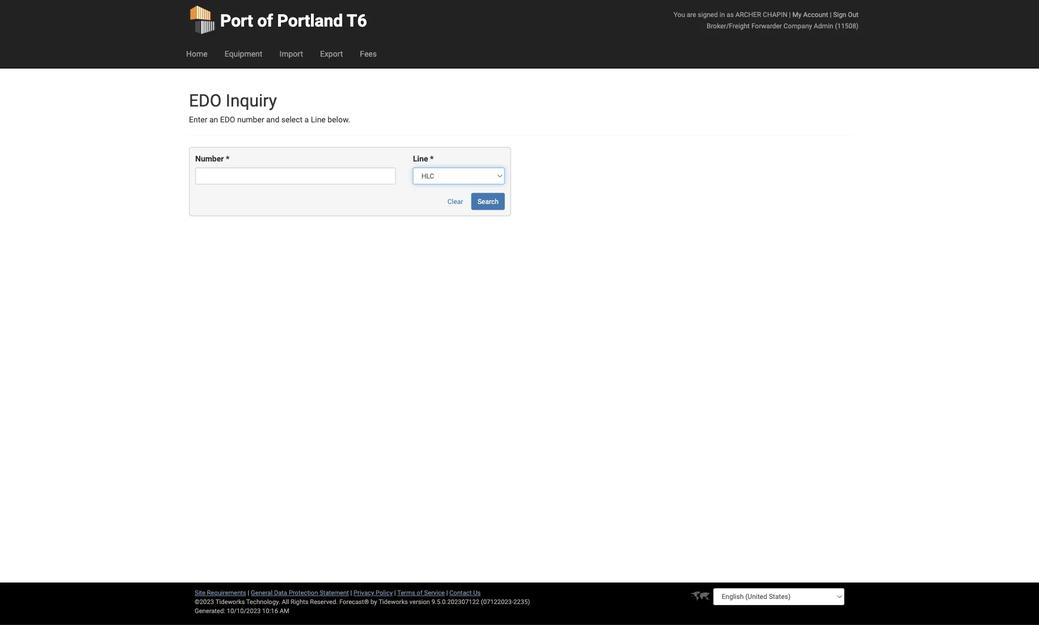 Task type: describe. For each thing, give the bounding box(es) containing it.
equipment
[[225, 49, 262, 58]]

sign out link
[[833, 10, 859, 18]]

a
[[305, 115, 309, 125]]

archer
[[735, 10, 761, 18]]

terms
[[397, 590, 415, 597]]

| left general
[[248, 590, 249, 597]]

select
[[281, 115, 303, 125]]

my
[[793, 10, 802, 18]]

of inside port of portland t6 link
[[257, 10, 273, 31]]

edo inquiry enter an edo number and select a line below.
[[189, 91, 350, 125]]

* for number *
[[226, 154, 229, 164]]

clear
[[447, 198, 463, 206]]

import
[[279, 49, 303, 58]]

policy
[[376, 590, 393, 597]]

line inside edo inquiry enter an edo number and select a line below.
[[311, 115, 326, 125]]

as
[[727, 10, 734, 18]]

| left sign
[[830, 10, 832, 18]]

fees
[[360, 49, 377, 58]]

terms of service link
[[397, 590, 445, 597]]

general data protection statement link
[[251, 590, 349, 597]]

©2023 tideworks
[[195, 599, 245, 606]]

version
[[410, 599, 430, 606]]

rights
[[291, 599, 308, 606]]

portland
[[277, 10, 343, 31]]

below.
[[328, 115, 350, 125]]

contact us link
[[449, 590, 481, 597]]

privacy policy link
[[354, 590, 393, 597]]

an
[[209, 115, 218, 125]]

by
[[371, 599, 377, 606]]

generated:
[[195, 608, 225, 615]]

general
[[251, 590, 272, 597]]

company
[[784, 22, 812, 30]]

of inside site requirements | general data protection statement | privacy policy | terms of service | contact us ©2023 tideworks technology. all rights reserved. forecast® by tideworks version 9.5.0.202307122 (07122023-2235) generated: 10/10/2023 10:16 am
[[417, 590, 423, 597]]

equipment button
[[216, 40, 271, 68]]

home button
[[178, 40, 216, 68]]

site requirements link
[[195, 590, 246, 597]]

line *
[[413, 154, 434, 164]]

reserved.
[[310, 599, 338, 606]]

number
[[195, 154, 224, 164]]

are
[[687, 10, 696, 18]]

port
[[220, 10, 253, 31]]



Task type: locate. For each thing, give the bounding box(es) containing it.
number *
[[195, 154, 229, 164]]

* for line *
[[430, 154, 434, 164]]

|
[[789, 10, 791, 18], [830, 10, 832, 18], [248, 590, 249, 597], [350, 590, 352, 597], [394, 590, 396, 597], [446, 590, 448, 597]]

account
[[803, 10, 828, 18]]

10:16
[[262, 608, 278, 615]]

0 vertical spatial line
[[311, 115, 326, 125]]

and
[[266, 115, 279, 125]]

clear button
[[441, 193, 469, 210]]

tideworks
[[379, 599, 408, 606]]

1 horizontal spatial of
[[417, 590, 423, 597]]

enter
[[189, 115, 207, 125]]

search
[[478, 198, 499, 206]]

line
[[311, 115, 326, 125], [413, 154, 428, 164]]

you are signed in as archer chapin | my account | sign out broker/freight forwarder company admin (11508)
[[674, 10, 859, 30]]

broker/freight
[[707, 22, 750, 30]]

requirements
[[207, 590, 246, 597]]

forecast®
[[339, 599, 369, 606]]

my account link
[[793, 10, 828, 18]]

signed
[[698, 10, 718, 18]]

in
[[720, 10, 725, 18]]

| up tideworks
[[394, 590, 396, 597]]

am
[[280, 608, 289, 615]]

2 * from the left
[[430, 154, 434, 164]]

of
[[257, 10, 273, 31], [417, 590, 423, 597]]

import button
[[271, 40, 312, 68]]

you
[[674, 10, 685, 18]]

1 vertical spatial edo
[[220, 115, 235, 125]]

technology.
[[246, 599, 280, 606]]

search button
[[471, 193, 505, 210]]

privacy
[[354, 590, 374, 597]]

(11508)
[[835, 22, 859, 30]]

1 * from the left
[[226, 154, 229, 164]]

export
[[320, 49, 343, 58]]

data
[[274, 590, 287, 597]]

sign
[[833, 10, 846, 18]]

edo up "enter"
[[189, 91, 222, 111]]

home
[[186, 49, 208, 58]]

1 horizontal spatial line
[[413, 154, 428, 164]]

| up 9.5.0.202307122
[[446, 590, 448, 597]]

inquiry
[[226, 91, 277, 111]]

Number * text field
[[195, 168, 396, 185]]

protection
[[289, 590, 318, 597]]

number
[[237, 115, 264, 125]]

edo
[[189, 91, 222, 111], [220, 115, 235, 125]]

9.5.0.202307122
[[432, 599, 479, 606]]

all
[[282, 599, 289, 606]]

*
[[226, 154, 229, 164], [430, 154, 434, 164]]

export button
[[312, 40, 351, 68]]

fees button
[[351, 40, 385, 68]]

2235)
[[514, 599, 530, 606]]

statement
[[320, 590, 349, 597]]

of right port
[[257, 10, 273, 31]]

0 vertical spatial edo
[[189, 91, 222, 111]]

out
[[848, 10, 859, 18]]

1 vertical spatial of
[[417, 590, 423, 597]]

admin
[[814, 22, 833, 30]]

edo right "an"
[[220, 115, 235, 125]]

0 vertical spatial of
[[257, 10, 273, 31]]

site
[[195, 590, 205, 597]]

0 horizontal spatial *
[[226, 154, 229, 164]]

| up forecast®
[[350, 590, 352, 597]]

| left my
[[789, 10, 791, 18]]

contact
[[449, 590, 472, 597]]

forwarder
[[751, 22, 782, 30]]

0 horizontal spatial line
[[311, 115, 326, 125]]

t6
[[347, 10, 367, 31]]

10/10/2023
[[227, 608, 261, 615]]

port of portland t6
[[220, 10, 367, 31]]

chapin
[[763, 10, 788, 18]]

service
[[424, 590, 445, 597]]

site requirements | general data protection statement | privacy policy | terms of service | contact us ©2023 tideworks technology. all rights reserved. forecast® by tideworks version 9.5.0.202307122 (07122023-2235) generated: 10/10/2023 10:16 am
[[195, 590, 530, 615]]

port of portland t6 link
[[189, 0, 367, 40]]

1 horizontal spatial *
[[430, 154, 434, 164]]

(07122023-
[[481, 599, 514, 606]]

us
[[473, 590, 481, 597]]

1 vertical spatial line
[[413, 154, 428, 164]]

of up version
[[417, 590, 423, 597]]

0 horizontal spatial of
[[257, 10, 273, 31]]



Task type: vqa. For each thing, say whether or not it's contained in the screenshot.
Site Requirements | General Data Protection Statement | Privacy Policy | Terms of Service | Contact Us ©2023 Tideworks Technology. All Rights Reserved. Forecast® by Tideworks version 9.5.0.202307122 (07122023-2235) Generated: 10/10/2023 10:16 AM
yes



